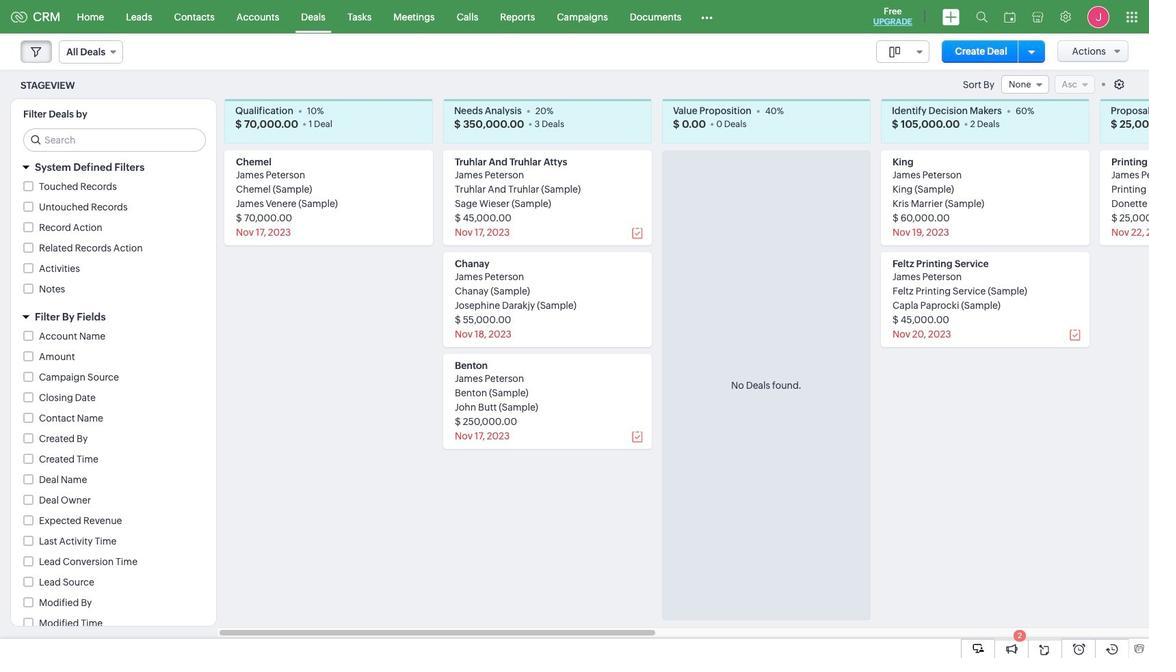 Task type: describe. For each thing, give the bounding box(es) containing it.
calendar image
[[1004, 11, 1016, 22]]

create menu image
[[943, 9, 960, 25]]

Other Modules field
[[693, 6, 722, 28]]

Search text field
[[24, 129, 205, 151]]

profile element
[[1079, 0, 1118, 33]]

none field size
[[876, 40, 929, 63]]

search element
[[968, 0, 996, 34]]



Task type: locate. For each thing, give the bounding box(es) containing it.
search image
[[976, 11, 988, 23]]

create menu element
[[934, 0, 968, 33]]

logo image
[[11, 11, 27, 22]]

None field
[[59, 40, 123, 64], [876, 40, 929, 63], [1001, 75, 1049, 94], [59, 40, 123, 64], [1001, 75, 1049, 94]]

profile image
[[1088, 6, 1109, 28]]

size image
[[889, 46, 900, 58]]



Task type: vqa. For each thing, say whether or not it's contained in the screenshot.
Chats IMAGE
no



